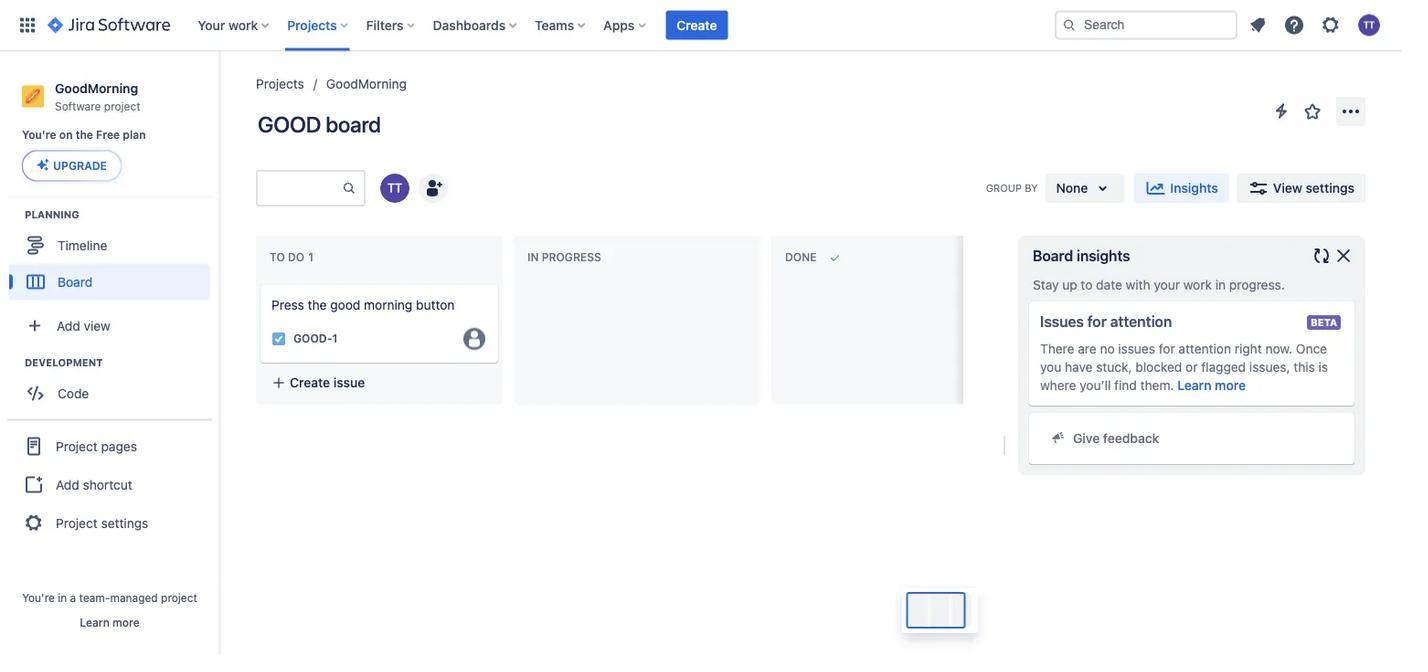Task type: locate. For each thing, give the bounding box(es) containing it.
free
[[96, 129, 120, 141]]

settings inside button
[[1306, 181, 1355, 196]]

good
[[258, 112, 321, 137]]

0 vertical spatial project
[[56, 439, 98, 454]]

flagged
[[1202, 360, 1246, 375]]

project up 'add shortcut'
[[56, 439, 98, 454]]

to do element
[[270, 251, 317, 264]]

0 horizontal spatial attention
[[1111, 313, 1172, 331]]

goodmorning up board
[[326, 76, 407, 91]]

1 vertical spatial learn more
[[80, 616, 140, 629]]

board insights dialog
[[1019, 236, 1366, 475]]

learn more down flagged
[[1178, 378, 1246, 393]]

0 horizontal spatial learn more button
[[80, 615, 140, 630]]

0 vertical spatial you're
[[22, 129, 56, 141]]

0 horizontal spatial goodmorning
[[55, 80, 138, 96]]

create for create issue
[[290, 375, 330, 390]]

1 vertical spatial for
[[1159, 342, 1176, 357]]

in left a on the bottom left
[[58, 592, 67, 604]]

0 vertical spatial settings
[[1306, 181, 1355, 196]]

have
[[1065, 360, 1093, 375]]

1 vertical spatial work
[[1184, 278, 1212, 293]]

0 vertical spatial work
[[229, 17, 258, 32]]

projects link
[[256, 73, 304, 95]]

more inside board insights "dialog"
[[1215, 378, 1246, 393]]

development
[[25, 356, 103, 368]]

0 horizontal spatial more
[[113, 616, 140, 629]]

1 horizontal spatial more
[[1215, 378, 1246, 393]]

0 vertical spatial learn
[[1178, 378, 1212, 393]]

settings
[[1306, 181, 1355, 196], [101, 516, 148, 531]]

1 vertical spatial settings
[[101, 516, 148, 531]]

jira software image
[[48, 14, 170, 36], [48, 14, 170, 36]]

create right apps popup button
[[677, 17, 717, 32]]

1 horizontal spatial learn more button
[[1178, 377, 1246, 395]]

stay up to date with your work in progress.
[[1033, 278, 1285, 293]]

dashboards button
[[428, 11, 524, 40]]

1 horizontal spatial goodmorning
[[326, 76, 407, 91]]

by
[[1025, 182, 1038, 194]]

create inside button
[[290, 375, 330, 390]]

for up are
[[1088, 313, 1107, 331]]

project up plan in the left top of the page
[[104, 99, 140, 112]]

insights button
[[1134, 174, 1230, 203]]

1 project from the top
[[56, 439, 98, 454]]

0 horizontal spatial settings
[[101, 516, 148, 531]]

settings right view
[[1306, 181, 1355, 196]]

1 vertical spatial add
[[56, 477, 79, 492]]

0 vertical spatial projects
[[287, 17, 337, 32]]

1 horizontal spatial the
[[308, 298, 327, 313]]

1 vertical spatial board
[[58, 274, 93, 289]]

terry turtle image
[[380, 174, 410, 203]]

0 horizontal spatial in
[[58, 592, 67, 604]]

board down timeline
[[58, 274, 93, 289]]

1 vertical spatial project
[[161, 592, 197, 604]]

are
[[1078, 342, 1097, 357]]

add left "shortcut" on the bottom of the page
[[56, 477, 79, 492]]

add left view
[[57, 318, 80, 333]]

1 horizontal spatial attention
[[1179, 342, 1232, 357]]

your
[[1154, 278, 1180, 293]]

1 vertical spatial projects
[[256, 76, 304, 91]]

progress
[[542, 251, 601, 264]]

1 vertical spatial create
[[290, 375, 330, 390]]

project right managed
[[161, 592, 197, 604]]

1 vertical spatial project
[[56, 516, 98, 531]]

0 horizontal spatial project
[[104, 99, 140, 112]]

1 vertical spatial attention
[[1179, 342, 1232, 357]]

project inside goodmorning software project
[[104, 99, 140, 112]]

development image
[[3, 351, 25, 373]]

in left progress.
[[1216, 278, 1226, 293]]

group
[[7, 419, 212, 549]]

projects up good
[[256, 76, 304, 91]]

right
[[1235, 342, 1262, 357]]

goodmorning for goodmorning software project
[[55, 80, 138, 96]]

board inside planning group
[[58, 274, 93, 289]]

progress.
[[1230, 278, 1285, 293]]

0 horizontal spatial learn more
[[80, 616, 140, 629]]

1 you're from the top
[[22, 129, 56, 141]]

0 vertical spatial learn more
[[1178, 378, 1246, 393]]

create issue button
[[261, 366, 498, 399]]

planning group
[[9, 207, 219, 306]]

where
[[1041, 378, 1077, 393]]

give feedback
[[1073, 431, 1160, 446]]

learn more
[[1178, 378, 1246, 393], [80, 616, 140, 629]]

upgrade button
[[23, 151, 121, 180]]

the right on
[[76, 129, 93, 141]]

0 vertical spatial for
[[1088, 313, 1107, 331]]

0 horizontal spatial for
[[1088, 313, 1107, 331]]

there are no issues for attention right now. once you have stuck, blocked or flagged issues, this is where you'll find them.
[[1041, 342, 1329, 393]]

notifications image
[[1247, 14, 1269, 36]]

0 vertical spatial project
[[104, 99, 140, 112]]

unassigned image
[[464, 328, 486, 350]]

0 vertical spatial more
[[1215, 378, 1246, 393]]

more down flagged
[[1215, 378, 1246, 393]]

project
[[104, 99, 140, 112], [161, 592, 197, 604]]

once
[[1296, 342, 1328, 357]]

settings down add shortcut button
[[101, 516, 148, 531]]

add inside button
[[56, 477, 79, 492]]

settings image
[[1320, 14, 1342, 36]]

goodmorning
[[326, 76, 407, 91], [55, 80, 138, 96]]

goodmorning software project
[[55, 80, 140, 112]]

you're
[[22, 129, 56, 141], [22, 592, 55, 604]]

0 horizontal spatial learn
[[80, 616, 110, 629]]

goodmorning up software
[[55, 80, 138, 96]]

projects for projects link
[[256, 76, 304, 91]]

work inside dropdown button
[[229, 17, 258, 32]]

you're left a on the bottom left
[[22, 592, 55, 604]]

for up blocked
[[1159, 342, 1176, 357]]

0 vertical spatial the
[[76, 129, 93, 141]]

attention inside there are no issues for attention right now. once you have stuck, blocked or flagged issues, this is where you'll find them.
[[1179, 342, 1232, 357]]

banner
[[0, 0, 1403, 51]]

1 horizontal spatial board
[[1033, 247, 1074, 265]]

create left issue
[[290, 375, 330, 390]]

attention up issues
[[1111, 313, 1172, 331]]

shortcut
[[83, 477, 132, 492]]

give
[[1073, 431, 1100, 446]]

Search field
[[1055, 11, 1238, 40]]

board
[[326, 112, 381, 137]]

1 vertical spatial learn more button
[[80, 615, 140, 630]]

learn more button down you're in a team-managed project
[[80, 615, 140, 630]]

settings for project settings
[[101, 516, 148, 531]]

0 vertical spatial learn more button
[[1178, 377, 1246, 395]]

board inside "dialog"
[[1033, 247, 1074, 265]]

learn more button down flagged
[[1178, 377, 1246, 395]]

on
[[59, 129, 73, 141]]

1 horizontal spatial project
[[161, 592, 197, 604]]

to
[[270, 251, 285, 264]]

project settings
[[56, 516, 148, 531]]

0 vertical spatial add
[[57, 318, 80, 333]]

0 horizontal spatial create
[[290, 375, 330, 390]]

view settings button
[[1237, 174, 1366, 203]]

board up stay
[[1033, 247, 1074, 265]]

1 horizontal spatial create
[[677, 17, 717, 32]]

give feedback button
[[1041, 424, 1344, 454]]

goodmorning inside goodmorning software project
[[55, 80, 138, 96]]

projects up projects link
[[287, 17, 337, 32]]

1 horizontal spatial learn
[[1178, 378, 1212, 393]]

create
[[677, 17, 717, 32], [290, 375, 330, 390]]

is
[[1319, 360, 1329, 375]]

1 horizontal spatial work
[[1184, 278, 1212, 293]]

0 vertical spatial in
[[1216, 278, 1226, 293]]

1 vertical spatial more
[[113, 616, 140, 629]]

1 vertical spatial you're
[[22, 592, 55, 604]]

2 you're from the top
[[22, 592, 55, 604]]

add inside dropdown button
[[57, 318, 80, 333]]

1 horizontal spatial settings
[[1306, 181, 1355, 196]]

issues
[[1041, 313, 1084, 331]]

learn more button
[[1178, 377, 1246, 395], [80, 615, 140, 630]]

press the good morning button
[[272, 298, 455, 313]]

0 horizontal spatial work
[[229, 17, 258, 32]]

1 horizontal spatial for
[[1159, 342, 1176, 357]]

0 horizontal spatial board
[[58, 274, 93, 289]]

create for create
[[677, 17, 717, 32]]

there
[[1041, 342, 1075, 357]]

none
[[1057, 181, 1088, 196]]

in
[[1216, 278, 1226, 293], [58, 592, 67, 604]]

0 vertical spatial attention
[[1111, 313, 1172, 331]]

2 project from the top
[[56, 516, 98, 531]]

1 vertical spatial in
[[58, 592, 67, 604]]

project pages
[[56, 439, 137, 454]]

project settings link
[[7, 503, 212, 543]]

you're left on
[[22, 129, 56, 141]]

issues for attention
[[1041, 313, 1172, 331]]

the left good
[[308, 298, 327, 313]]

good
[[330, 298, 361, 313]]

press
[[272, 298, 304, 313]]

learn
[[1178, 378, 1212, 393], [80, 616, 110, 629]]

add for add shortcut
[[56, 477, 79, 492]]

0 horizontal spatial the
[[76, 129, 93, 141]]

board
[[1033, 247, 1074, 265], [58, 274, 93, 289]]

to do
[[270, 251, 305, 264]]

group containing project pages
[[7, 419, 212, 549]]

issues
[[1119, 342, 1156, 357]]

project down 'add shortcut'
[[56, 516, 98, 531]]

work
[[229, 17, 258, 32], [1184, 278, 1212, 293]]

learn down or
[[1178, 378, 1212, 393]]

task image
[[272, 332, 286, 346]]

learn more down you're in a team-managed project
[[80, 616, 140, 629]]

projects inside popup button
[[287, 17, 337, 32]]

add people image
[[422, 177, 444, 199]]

attention up or
[[1179, 342, 1232, 357]]

1 horizontal spatial in
[[1216, 278, 1226, 293]]

the
[[76, 129, 93, 141], [308, 298, 327, 313]]

your work button
[[192, 11, 276, 40]]

0 vertical spatial create
[[677, 17, 717, 32]]

more down managed
[[113, 616, 140, 629]]

0 vertical spatial board
[[1033, 247, 1074, 265]]

morning
[[364, 298, 413, 313]]

dashboards
[[433, 17, 506, 32]]

create inside "button"
[[677, 17, 717, 32]]

you're for you're in a team-managed project
[[22, 592, 55, 604]]

projects
[[287, 17, 337, 32], [256, 76, 304, 91]]

done
[[785, 251, 817, 264]]

1 horizontal spatial learn more
[[1178, 378, 1246, 393]]

view settings
[[1273, 181, 1355, 196]]

for
[[1088, 313, 1107, 331], [1159, 342, 1176, 357]]

learn down team-
[[80, 616, 110, 629]]



Task type: describe. For each thing, give the bounding box(es) containing it.
do
[[288, 251, 305, 264]]

your
[[198, 17, 225, 32]]

good-1
[[294, 333, 338, 345]]

timeline link
[[9, 227, 210, 264]]

good-
[[294, 333, 332, 345]]

development group
[[9, 355, 219, 417]]

you
[[1041, 360, 1062, 375]]

now.
[[1266, 342, 1293, 357]]

upgrade
[[53, 159, 107, 172]]

none button
[[1046, 174, 1125, 203]]

blocked
[[1136, 360, 1183, 375]]

work inside board insights "dialog"
[[1184, 278, 1212, 293]]

up
[[1063, 278, 1078, 293]]

a
[[70, 592, 76, 604]]

add shortcut
[[56, 477, 132, 492]]

in progress
[[528, 251, 601, 264]]

projects for projects popup button
[[287, 17, 337, 32]]

timeline
[[58, 238, 107, 253]]

code
[[58, 386, 89, 401]]

refresh insights panel image
[[1311, 245, 1333, 267]]

date
[[1096, 278, 1123, 293]]

them.
[[1141, 378, 1175, 393]]

software
[[55, 99, 101, 112]]

banner containing your work
[[0, 0, 1403, 51]]

filters button
[[361, 11, 422, 40]]

planning image
[[3, 203, 25, 225]]

managed
[[110, 592, 158, 604]]

apps
[[604, 17, 635, 32]]

insights image
[[1145, 177, 1167, 199]]

sidebar navigation image
[[199, 73, 240, 110]]

good-1 link
[[294, 331, 338, 347]]

project pages link
[[7, 426, 212, 467]]

feedback
[[1104, 431, 1160, 446]]

Search this board text field
[[258, 172, 342, 205]]

insights
[[1077, 247, 1131, 265]]

1
[[332, 333, 338, 345]]

with
[[1126, 278, 1151, 293]]

stay
[[1033, 278, 1059, 293]]

board link
[[9, 264, 210, 300]]

add view button
[[11, 308, 208, 344]]

learn more button inside board insights "dialog"
[[1178, 377, 1246, 395]]

1 vertical spatial the
[[308, 298, 327, 313]]

to
[[1081, 278, 1093, 293]]

teams
[[535, 17, 574, 32]]

create issue image
[[250, 272, 272, 294]]

appswitcher icon image
[[16, 14, 38, 36]]

primary element
[[11, 0, 1055, 51]]

your work
[[198, 17, 258, 32]]

feedback icon image
[[1052, 431, 1066, 445]]

create issue
[[290, 375, 365, 390]]

1 vertical spatial learn
[[80, 616, 110, 629]]

you'll
[[1080, 378, 1111, 393]]

settings for view settings
[[1306, 181, 1355, 196]]

you're in a team-managed project
[[22, 592, 197, 604]]

add for add view
[[57, 318, 80, 333]]

issue
[[334, 375, 365, 390]]

add view
[[57, 318, 110, 333]]

project for project settings
[[56, 516, 98, 531]]

close insights panel image
[[1333, 245, 1355, 267]]

search image
[[1062, 18, 1077, 32]]

issues,
[[1250, 360, 1291, 375]]

button
[[416, 298, 455, 313]]

projects button
[[282, 11, 355, 40]]

stuck,
[[1097, 360, 1132, 375]]

view
[[84, 318, 110, 333]]

find
[[1115, 378, 1137, 393]]

code link
[[9, 375, 210, 412]]

you're for you're on the free plan
[[22, 129, 56, 141]]

board for board insights
[[1033, 247, 1074, 265]]

board for board
[[58, 274, 93, 289]]

goodmorning link
[[326, 73, 407, 95]]

more image
[[1340, 101, 1362, 123]]

star good board image
[[1302, 101, 1324, 123]]

add shortcut button
[[7, 467, 212, 503]]

good board
[[258, 112, 381, 137]]

learn inside board insights "dialog"
[[1178, 378, 1212, 393]]

filters
[[366, 17, 404, 32]]

apps button
[[598, 11, 653, 40]]

your profile and settings image
[[1359, 14, 1381, 36]]

learn more inside board insights "dialog"
[[1178, 378, 1246, 393]]

pages
[[101, 439, 137, 454]]

goodmorning for goodmorning
[[326, 76, 407, 91]]

in inside "dialog"
[[1216, 278, 1226, 293]]

this
[[1294, 360, 1316, 375]]

teams button
[[530, 11, 593, 40]]

create button
[[666, 11, 728, 40]]

group
[[986, 182, 1022, 194]]

or
[[1186, 360, 1198, 375]]

no
[[1100, 342, 1115, 357]]

in
[[528, 251, 539, 264]]

view
[[1273, 181, 1303, 196]]

planning
[[25, 208, 79, 220]]

board insights
[[1033, 247, 1131, 265]]

project for project pages
[[56, 439, 98, 454]]

plan
[[123, 129, 146, 141]]

automations menu button icon image
[[1271, 100, 1293, 122]]

group by
[[986, 182, 1038, 194]]

help image
[[1284, 14, 1306, 36]]

for inside there are no issues for attention right now. once you have stuck, blocked or flagged issues, this is where you'll find them.
[[1159, 342, 1176, 357]]

team-
[[79, 592, 110, 604]]

beta
[[1311, 317, 1338, 329]]



Task type: vqa. For each thing, say whether or not it's contained in the screenshot.
Row containing 17
no



